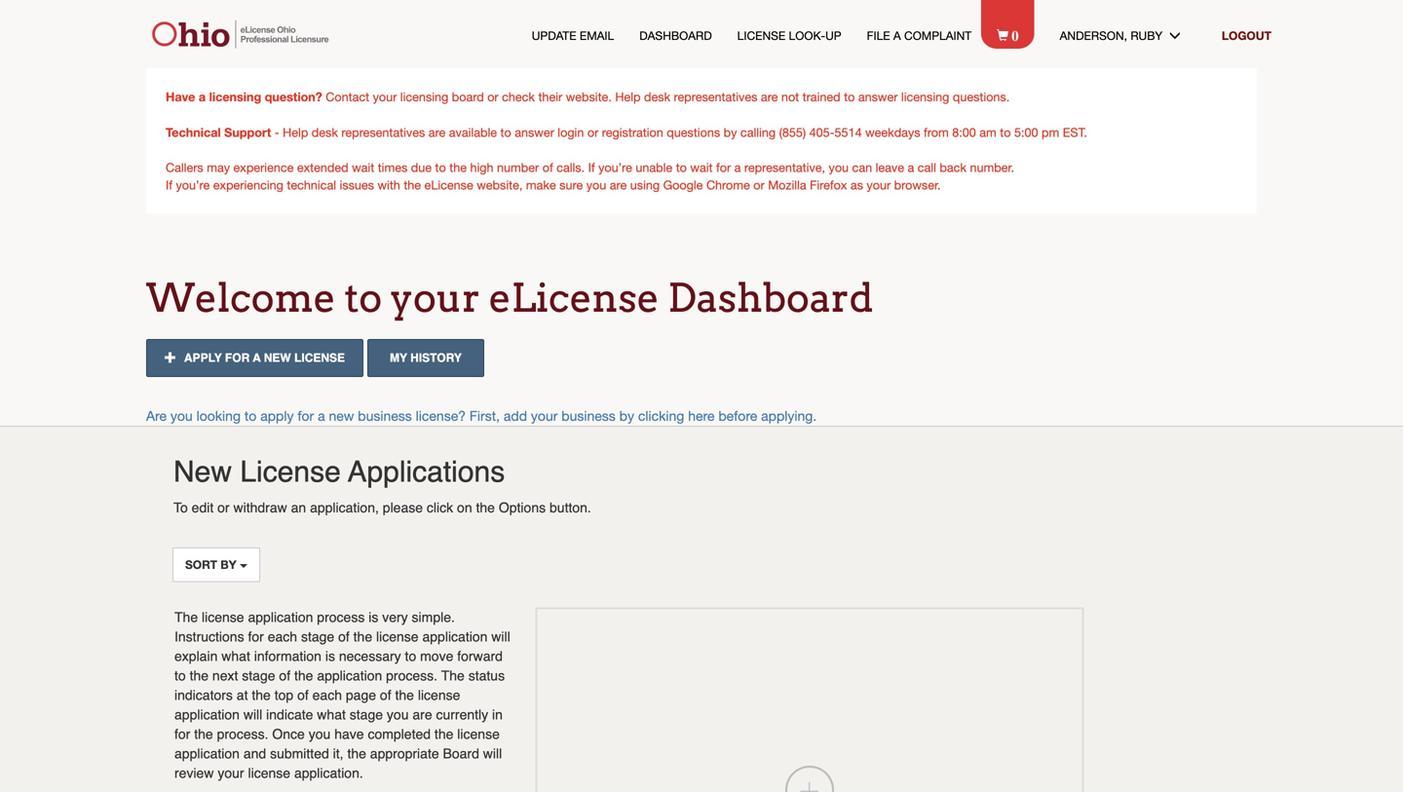 Task type: vqa. For each thing, say whether or not it's contained in the screenshot.
have
yes



Task type: locate. For each thing, give the bounding box(es) containing it.
0 horizontal spatial if
[[166, 178, 173, 192]]

desk inside have a licensing question? contact your licensing board or check their website. help desk representatives are not trained to answer licensing questions.
[[644, 90, 671, 104]]

5514
[[835, 125, 862, 139]]

status
[[469, 668, 505, 684]]

or right the edit
[[218, 500, 230, 516]]

elicense ohio professional licensure image
[[145, 19, 340, 49]]

of right top
[[297, 688, 309, 703]]

stage down the "process"
[[301, 629, 335, 645]]

1 horizontal spatial what
[[317, 707, 346, 723]]

application up move
[[423, 629, 488, 645]]

representatives up times
[[342, 125, 425, 139]]

0 horizontal spatial help
[[283, 125, 308, 139]]

new
[[174, 455, 232, 489]]

browser.
[[895, 178, 941, 192]]

you up completed
[[387, 707, 409, 723]]

1 horizontal spatial new
[[329, 408, 354, 424]]

currently
[[436, 707, 489, 723]]

answer left login
[[515, 125, 555, 139]]

menu down image
[[1170, 29, 1197, 41]]

1 vertical spatial representatives
[[342, 125, 425, 139]]

new license applications
[[174, 455, 505, 489]]

0 horizontal spatial elicense
[[425, 178, 474, 192]]

elicense inside callers may experience extended wait times due to the high number of calls. if you're unable to wait for a representative, you can leave a call back number. if you're experiencing technical issues with the elicense website, make sure you are using google chrome or mozilla firefox as your browser.
[[425, 178, 474, 192]]

before
[[719, 408, 758, 424]]

0 vertical spatial answer
[[859, 90, 898, 104]]

up
[[826, 29, 842, 42]]

0 horizontal spatial what
[[222, 649, 250, 664]]

will up forward
[[492, 629, 511, 645]]

are left using
[[610, 178, 627, 192]]

1 horizontal spatial business
[[562, 408, 616, 424]]

new up new license applications on the left bottom of page
[[329, 408, 354, 424]]

1 horizontal spatial wait
[[691, 160, 713, 175]]

the up completed
[[395, 688, 414, 703]]

or right login
[[588, 125, 599, 139]]

of up make
[[543, 160, 553, 175]]

wait up issues
[[352, 160, 375, 175]]

answer up weekdays
[[859, 90, 898, 104]]

are inside the license application process is very simple. instructions for each stage of the license application will explain what information is necessary to move forward to the next stage of the application process. the status indicators at the top of each page of the license application will indicate what stage you are currently in for the process. once you have completed the license application and submitted it, the appropriate board will review your license application.
[[413, 707, 432, 723]]

for inside callers may experience extended wait times due to the high number of calls. if you're unable to wait for a representative, you can leave a call back number. if you're experiencing technical issues with the elicense website, make sure you are using google chrome or mozilla firefox as your browser.
[[717, 160, 731, 175]]

not
[[782, 90, 800, 104]]

0 vertical spatial if
[[588, 160, 595, 175]]

or inside technical support - help desk representatives are available to answer login or registration questions by calling (855) 405-5514 weekdays from 8:00 am to 5:00 pm est.
[[588, 125, 599, 139]]

None button
[[367, 339, 484, 377]]

0 vertical spatial help
[[616, 90, 641, 104]]

representatives inside have a licensing question? contact your licensing board or check their website. help desk representatives are not trained to answer licensing questions.
[[674, 90, 758, 104]]

desk
[[644, 90, 671, 104], [312, 125, 338, 139]]

representatives up questions
[[674, 90, 758, 104]]

1 vertical spatial new
[[329, 408, 354, 424]]

answer inside technical support - help desk representatives are available to answer login or registration questions by calling (855) 405-5514 weekdays from 8:00 am to 5:00 pm est.
[[515, 125, 555, 139]]

the down indicators
[[194, 727, 213, 742]]

stage
[[301, 629, 335, 645], [242, 668, 275, 684], [350, 707, 383, 723]]

2 horizontal spatial licensing
[[902, 90, 950, 104]]

license down and in the bottom of the page
[[248, 766, 291, 781]]

if right calls.
[[588, 160, 595, 175]]

technical support - help desk representatives are available to answer login or registration questions by calling (855) 405-5514 weekdays from 8:00 am to 5:00 pm est.
[[166, 125, 1088, 139]]

2 business from the left
[[562, 408, 616, 424]]

as
[[851, 178, 864, 192]]

1 vertical spatial process.
[[217, 727, 269, 742]]

experience
[[234, 160, 294, 175]]

0 vertical spatial is
[[369, 610, 379, 625]]

desk up registration
[[644, 90, 671, 104]]

1 horizontal spatial desk
[[644, 90, 671, 104]]

you
[[829, 160, 849, 175], [587, 178, 607, 192], [171, 408, 193, 424], [387, 707, 409, 723], [309, 727, 331, 742]]

the
[[175, 610, 198, 625], [441, 668, 465, 684]]

1 vertical spatial the
[[441, 668, 465, 684]]

0 vertical spatial what
[[222, 649, 250, 664]]

license inside button
[[294, 351, 345, 365]]

answer
[[859, 90, 898, 104], [515, 125, 555, 139]]

license
[[738, 29, 786, 42], [294, 351, 345, 365], [240, 455, 341, 489]]

1 horizontal spatial process.
[[386, 668, 438, 684]]

make
[[526, 178, 556, 192]]

0 vertical spatial process.
[[386, 668, 438, 684]]

1 vertical spatial elicense
[[489, 274, 660, 322]]

add
[[504, 408, 527, 424]]

are inside callers may experience extended wait times due to the high number of calls. if you're unable to wait for a representative, you can leave a call back number. if you're experiencing technical issues with the elicense website, make sure you are using google chrome or mozilla firefox as your browser.
[[610, 178, 627, 192]]

edit
[[192, 500, 214, 516]]

405-
[[810, 125, 835, 139]]

times
[[378, 160, 408, 175]]

application up the information
[[248, 610, 313, 625]]

help up technical support - help desk representatives are available to answer login or registration questions by calling (855) 405-5514 weekdays from 8:00 am to 5:00 pm est. at the top of the page
[[616, 90, 641, 104]]

1 horizontal spatial representatives
[[674, 90, 758, 104]]

submitted
[[270, 746, 329, 762]]

process. down move
[[386, 668, 438, 684]]

0 vertical spatial by
[[724, 125, 737, 139]]

are
[[146, 408, 167, 424]]

0 horizontal spatial business
[[358, 408, 412, 424]]

what up have
[[317, 707, 346, 723]]

representatives
[[674, 90, 758, 104], [342, 125, 425, 139]]

1 horizontal spatial answer
[[859, 90, 898, 104]]

license up currently
[[418, 688, 461, 703]]

here
[[689, 408, 715, 424]]

to edit or withdraw an application, please click on the options button.
[[174, 500, 592, 516]]

click
[[427, 500, 454, 516]]

1 vertical spatial answer
[[515, 125, 555, 139]]

license
[[202, 610, 244, 625], [376, 629, 419, 645], [418, 688, 461, 703], [458, 727, 500, 742], [248, 766, 291, 781]]

1 vertical spatial help
[[283, 125, 308, 139]]

completed
[[368, 727, 431, 742]]

1 vertical spatial will
[[244, 707, 263, 723]]

0 horizontal spatial the
[[175, 610, 198, 625]]

process. up and in the bottom of the page
[[217, 727, 269, 742]]

the right on on the bottom of the page
[[476, 500, 495, 516]]

review
[[175, 766, 214, 781]]

for inside apply for a new license button
[[225, 351, 250, 365]]

you're down callers
[[176, 178, 210, 192]]

on
[[457, 500, 472, 516]]

est.
[[1063, 125, 1088, 139]]

1 vertical spatial stage
[[242, 668, 275, 684]]

board
[[443, 746, 480, 762]]

high
[[470, 160, 494, 175]]

1 vertical spatial what
[[317, 707, 346, 723]]

have a licensing question? contact your licensing board or check their website. help desk representatives are not trained to answer licensing questions.
[[166, 89, 1010, 104]]

0 horizontal spatial licensing
[[209, 89, 262, 104]]

have
[[335, 727, 364, 742]]

are left the not
[[761, 90, 778, 104]]

0 horizontal spatial new
[[264, 351, 291, 365]]

or right board
[[488, 90, 499, 104]]

will
[[492, 629, 511, 645], [244, 707, 263, 723], [483, 746, 502, 762]]

or inside callers may experience extended wait times due to the high number of calls. if you're unable to wait for a representative, you can leave a call back number. if you're experiencing technical issues with the elicense website, make sure you are using google chrome or mozilla firefox as your browser.
[[754, 178, 765, 192]]

question?
[[265, 89, 322, 104]]

application up page
[[317, 668, 382, 684]]

is left "very"
[[369, 610, 379, 625]]

2 vertical spatial stage
[[350, 707, 383, 723]]

0 horizontal spatial stage
[[242, 668, 275, 684]]

1 vertical spatial license
[[294, 351, 345, 365]]

by inside technical support - help desk representatives are available to answer login or registration questions by calling (855) 405-5514 weekdays from 8:00 am to 5:00 pm est.
[[724, 125, 737, 139]]

by
[[724, 125, 737, 139], [620, 408, 635, 424]]

or left mozilla
[[754, 178, 765, 192]]

looking
[[197, 408, 241, 424]]

each left page
[[313, 688, 342, 703]]

1 vertical spatial desk
[[312, 125, 338, 139]]

is left necessary
[[325, 649, 335, 664]]

issues
[[340, 178, 374, 192]]

the right it, on the left
[[348, 746, 366, 762]]

you're
[[599, 160, 633, 175], [176, 178, 210, 192]]

5:00
[[1015, 125, 1039, 139]]

clicking
[[638, 408, 685, 424]]

0 horizontal spatial wait
[[352, 160, 375, 175]]

-
[[275, 125, 279, 139]]

are you looking to apply for a new business license? first, add your business by clicking here before applying.
[[146, 408, 817, 424]]

or
[[488, 90, 499, 104], [588, 125, 599, 139], [754, 178, 765, 192], [218, 500, 230, 516]]

your inside callers may experience extended wait times due to the high number of calls. if you're unable to wait for a representative, you can leave a call back number. if you're experiencing technical issues with the elicense website, make sure you are using google chrome or mozilla firefox as your browser.
[[867, 178, 891, 192]]

if down callers
[[166, 178, 173, 192]]

apply for a new license
[[181, 351, 345, 365]]

you're up using
[[599, 160, 633, 175]]

you up submitted at the left bottom
[[309, 727, 331, 742]]

0 horizontal spatial answer
[[515, 125, 555, 139]]

1 horizontal spatial by
[[724, 125, 737, 139]]

your
[[373, 90, 397, 104], [867, 178, 891, 192], [391, 274, 481, 322], [531, 408, 558, 424], [218, 766, 244, 781]]

plus image
[[165, 351, 181, 363]]

leave
[[876, 160, 905, 175]]

0 vertical spatial representatives
[[674, 90, 758, 104]]

questions
[[667, 125, 721, 139]]

elicense
[[425, 178, 474, 192], [489, 274, 660, 322]]

new up apply
[[264, 351, 291, 365]]

0 horizontal spatial by
[[620, 408, 635, 424]]

the right at
[[252, 688, 271, 703]]

1 business from the left
[[358, 408, 412, 424]]

apply
[[261, 408, 294, 424]]

1 horizontal spatial you're
[[599, 160, 633, 175]]

by left clicking
[[620, 408, 635, 424]]

board
[[452, 90, 484, 104]]

(855)
[[780, 125, 806, 139]]

a
[[894, 29, 902, 42], [199, 89, 206, 104], [735, 160, 741, 175], [908, 160, 915, 175], [253, 351, 261, 365], [318, 408, 325, 424]]

your inside have a licensing question? contact your licensing board or check their website. help desk representatives are not trained to answer licensing questions.
[[373, 90, 397, 104]]

desk up extended
[[312, 125, 338, 139]]

help right -
[[283, 125, 308, 139]]

the up instructions
[[175, 610, 198, 625]]

wait
[[352, 160, 375, 175], [691, 160, 713, 175]]

apply
[[184, 351, 222, 365]]

1 horizontal spatial help
[[616, 90, 641, 104]]

0 vertical spatial new
[[264, 351, 291, 365]]

questions.
[[953, 90, 1010, 104]]

0 horizontal spatial process.
[[217, 727, 269, 742]]

sure
[[560, 178, 583, 192]]

1 horizontal spatial the
[[441, 668, 465, 684]]

0 horizontal spatial desk
[[312, 125, 338, 139]]

0 horizontal spatial representatives
[[342, 125, 425, 139]]

0 vertical spatial desk
[[644, 90, 671, 104]]

1 horizontal spatial is
[[369, 610, 379, 625]]

chrome
[[707, 178, 750, 192]]

indicate
[[266, 707, 313, 723]]

callers may experience extended wait times due to the high number of calls. if you're unable to wait for a representative, you can leave a call back number. if you're experiencing technical issues with the elicense website, make sure you are using google chrome or mozilla firefox as your browser.
[[166, 160, 1015, 192]]

0 vertical spatial dashboard
[[640, 29, 712, 42]]

process.
[[386, 668, 438, 684], [217, 727, 269, 742]]

1 vertical spatial if
[[166, 178, 173, 192]]

0 vertical spatial elicense
[[425, 178, 474, 192]]

1 vertical spatial by
[[620, 408, 635, 424]]

if
[[588, 160, 595, 175], [166, 178, 173, 192]]

are inside have a licensing question? contact your licensing board or check their website. help desk representatives are not trained to answer licensing questions.
[[761, 90, 778, 104]]

are up completed
[[413, 707, 432, 723]]

logout
[[1222, 29, 1272, 42]]

will down at
[[244, 707, 263, 723]]

by left calling
[[724, 125, 737, 139]]

business left clicking
[[562, 408, 616, 424]]

of right page
[[380, 688, 392, 703]]

0 vertical spatial stage
[[301, 629, 335, 645]]

representatives inside technical support - help desk representatives are available to answer login or registration questions by calling (855) 405-5514 weekdays from 8:00 am to 5:00 pm est.
[[342, 125, 425, 139]]

each up the information
[[268, 629, 297, 645]]

stage up at
[[242, 668, 275, 684]]

license down currently
[[458, 727, 500, 742]]

the down move
[[441, 668, 465, 684]]

licensing up the from
[[902, 90, 950, 104]]

0 vertical spatial each
[[268, 629, 297, 645]]

1 vertical spatial you're
[[176, 178, 210, 192]]

0 vertical spatial you're
[[599, 160, 633, 175]]

2 horizontal spatial stage
[[350, 707, 383, 723]]

0 horizontal spatial you're
[[176, 178, 210, 192]]

business left license?
[[358, 408, 412, 424]]

first,
[[470, 408, 500, 424]]

1 horizontal spatial elicense
[[489, 274, 660, 322]]

desk inside technical support - help desk representatives are available to answer login or registration questions by calling (855) 405-5514 weekdays from 8:00 am to 5:00 pm est.
[[312, 125, 338, 139]]

stage down page
[[350, 707, 383, 723]]

are left available
[[429, 125, 446, 139]]

will right board
[[483, 746, 502, 762]]

licensing left board
[[401, 90, 449, 104]]

the up necessary
[[354, 629, 373, 645]]

1 vertical spatial each
[[313, 688, 342, 703]]

can
[[853, 160, 873, 175]]

0 horizontal spatial is
[[325, 649, 335, 664]]

wait up google in the top of the page
[[691, 160, 713, 175]]

at
[[237, 688, 248, 703]]

licensing up support
[[209, 89, 262, 104]]

what up next
[[222, 649, 250, 664]]



Task type: describe. For each thing, give the bounding box(es) containing it.
1 vertical spatial is
[[325, 649, 335, 664]]

representative,
[[745, 160, 826, 175]]

1 horizontal spatial each
[[313, 688, 342, 703]]

instructions
[[175, 629, 244, 645]]

anderson,
[[1060, 29, 1128, 42]]

calls.
[[557, 160, 585, 175]]

file a complaint link
[[867, 27, 972, 44]]

help inside technical support - help desk representatives are available to answer login or registration questions by calling (855) 405-5514 weekdays from 8:00 am to 5:00 pm est.
[[283, 125, 308, 139]]

weekdays
[[866, 125, 921, 139]]

application,
[[310, 500, 379, 516]]

update
[[532, 29, 577, 42]]

your inside the license application process is very simple. instructions for each stage of the license application will explain what information is necessary to move forward to the next stage of the application process. the status indicators at the top of each page of the license application will indicate what stage you are currently in for the process. once you have completed the license application and submitted it, the appropriate board will review your license application.
[[218, 766, 244, 781]]

their
[[539, 90, 563, 104]]

sort by button
[[173, 548, 260, 582]]

next
[[212, 668, 238, 684]]

the left "high"
[[450, 160, 467, 175]]

necessary
[[339, 649, 401, 664]]

pm
[[1042, 125, 1060, 139]]

help inside have a licensing question? contact your licensing board or check their website. help desk representatives are not trained to answer licensing questions.
[[616, 90, 641, 104]]

trained
[[803, 90, 841, 104]]

contact
[[326, 90, 370, 104]]

back
[[940, 160, 967, 175]]

license up instructions
[[202, 610, 244, 625]]

a inside button
[[253, 351, 261, 365]]

application.
[[294, 766, 363, 781]]

are inside technical support - help desk representatives are available to answer login or registration questions by calling (855) 405-5514 weekdays from 8:00 am to 5:00 pm est.
[[429, 125, 446, 139]]

welcome
[[146, 274, 336, 322]]

to
[[174, 500, 188, 516]]

google
[[664, 178, 703, 192]]

ruby
[[1131, 29, 1163, 42]]

it,
[[333, 746, 344, 762]]

to inside have a licensing question? contact your licensing board or check their website. help desk representatives are not trained to answer licensing questions.
[[844, 90, 855, 104]]

applying.
[[762, 408, 817, 424]]

email
[[580, 29, 614, 42]]

of down the "process"
[[338, 629, 350, 645]]

update email link
[[532, 27, 614, 44]]

0 vertical spatial license
[[738, 29, 786, 42]]

the down due on the top of the page
[[404, 178, 421, 192]]

logout link
[[1222, 29, 1272, 42]]

by for business
[[620, 408, 635, 424]]

2 wait from the left
[[691, 160, 713, 175]]

1 horizontal spatial licensing
[[401, 90, 449, 104]]

top
[[275, 688, 294, 703]]

withdraw
[[233, 500, 287, 516]]

dashboard link
[[640, 27, 712, 44]]

and
[[244, 746, 266, 762]]

experiencing
[[213, 178, 284, 192]]

due
[[411, 160, 432, 175]]

apply for a new license button
[[146, 339, 364, 377]]

applications
[[348, 455, 505, 489]]

license down "very"
[[376, 629, 419, 645]]

of inside callers may experience extended wait times due to the high number of calls. if you're unable to wait for a representative, you can leave a call back number. if you're experiencing technical issues with the elicense website, make sure you are using google chrome or mozilla firefox as your browser.
[[543, 160, 553, 175]]

mozilla
[[768, 178, 807, 192]]

the down 'explain'
[[190, 668, 209, 684]]

1 vertical spatial dashboard
[[668, 274, 874, 322]]

look-
[[789, 29, 826, 42]]

extended
[[297, 160, 349, 175]]

0 vertical spatial the
[[175, 610, 198, 625]]

2 vertical spatial license
[[240, 455, 341, 489]]

file a complaint
[[867, 29, 972, 42]]

with
[[378, 178, 401, 192]]

or inside have a licensing question? contact your licensing board or check their website. help desk representatives are not trained to answer licensing questions.
[[488, 90, 499, 104]]

0 horizontal spatial each
[[268, 629, 297, 645]]

website.
[[566, 90, 612, 104]]

the down the information
[[294, 668, 313, 684]]

number.
[[971, 160, 1015, 175]]

of up top
[[279, 668, 291, 684]]

forward
[[457, 649, 503, 664]]

license?
[[416, 408, 466, 424]]

button.
[[550, 500, 592, 516]]

indicators
[[175, 688, 233, 703]]

0 vertical spatial will
[[492, 629, 511, 645]]

you up the firefox
[[829, 160, 849, 175]]

am
[[980, 125, 997, 139]]

please
[[383, 500, 423, 516]]

support
[[224, 125, 271, 139]]

1 horizontal spatial stage
[[301, 629, 335, 645]]

the up board
[[435, 727, 454, 742]]

process
[[317, 610, 365, 625]]

sort
[[185, 558, 217, 572]]

login
[[558, 125, 584, 139]]

file
[[867, 29, 891, 42]]

technical
[[166, 125, 221, 139]]

2 vertical spatial will
[[483, 746, 502, 762]]

complaint
[[905, 29, 972, 42]]

license look-up
[[738, 29, 842, 42]]

firefox
[[810, 178, 848, 192]]

0
[[1012, 25, 1019, 42]]

application up review
[[175, 746, 240, 762]]

you right are
[[171, 408, 193, 424]]

answer inside have a licensing question? contact your licensing board or check their website. help desk representatives are not trained to answer licensing questions.
[[859, 90, 898, 104]]

1 wait from the left
[[352, 160, 375, 175]]

by for questions
[[724, 125, 737, 139]]

simple.
[[412, 610, 455, 625]]

anderson, ruby link
[[1060, 27, 1197, 44]]

appropriate
[[370, 746, 439, 762]]

options
[[499, 500, 546, 516]]

application down indicators
[[175, 707, 240, 723]]

in
[[492, 707, 503, 723]]

by
[[221, 558, 237, 572]]

8:00
[[953, 125, 977, 139]]

information
[[254, 649, 322, 664]]

move
[[420, 649, 454, 664]]

using
[[631, 178, 660, 192]]

new inside button
[[264, 351, 291, 365]]

unable
[[636, 160, 673, 175]]

an
[[291, 500, 306, 516]]

have
[[166, 89, 195, 104]]

calling
[[741, 125, 776, 139]]

call
[[918, 160, 937, 175]]

you right sure
[[587, 178, 607, 192]]

1 horizontal spatial if
[[588, 160, 595, 175]]



